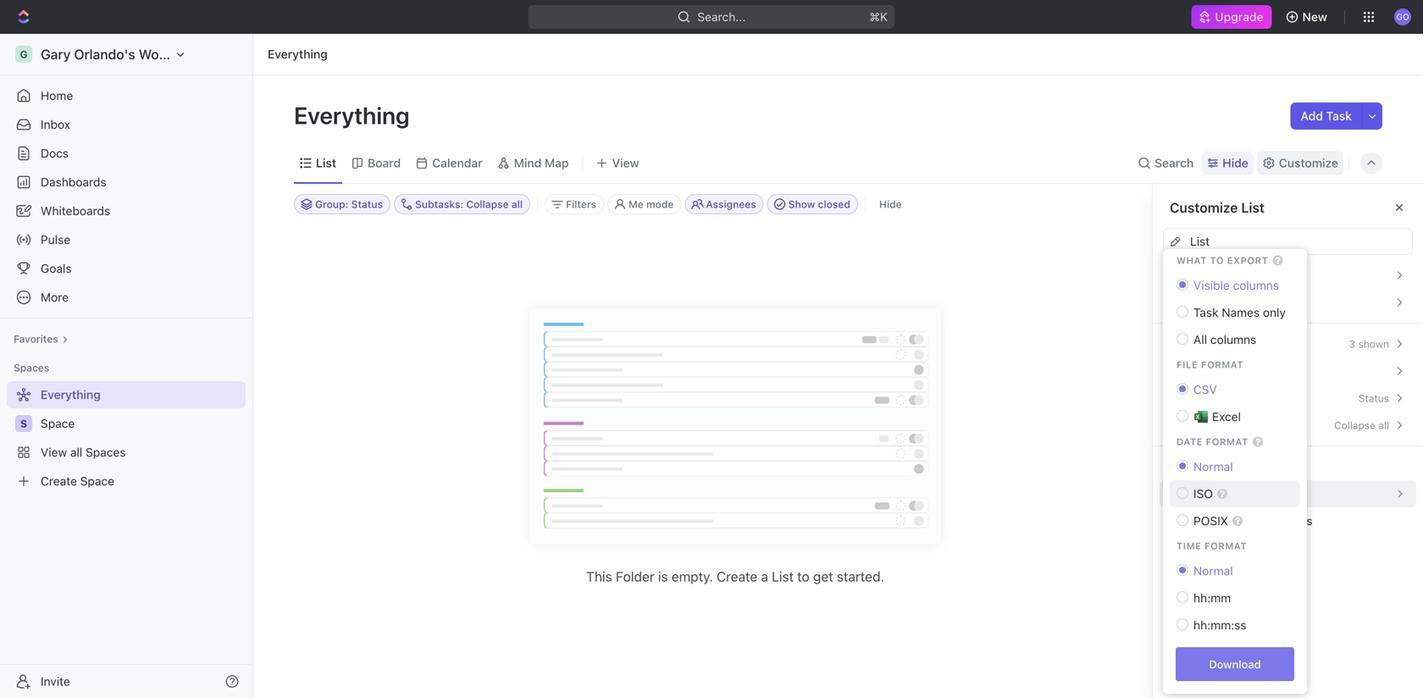 Task type: locate. For each thing, give the bounding box(es) containing it.
empty.
[[672, 569, 713, 585]]

task inside 'button'
[[1327, 109, 1353, 123]]

dashboards
[[41, 175, 106, 189]]

format up link at the right of the page
[[1207, 436, 1249, 447]]

tasks
[[1273, 313, 1294, 323], [1321, 347, 1346, 359]]

calendar
[[432, 156, 483, 170]]

0 vertical spatial customize
[[1280, 156, 1339, 170]]

1 vertical spatial format
[[1205, 541, 1248, 552]]

favorites button
[[7, 329, 75, 349]]

more settings button
[[1164, 289, 1414, 316]]

normal down date format
[[1194, 460, 1234, 474]]

time format
[[1177, 541, 1248, 552]]

customize up the search tasks... text box
[[1280, 156, 1339, 170]]

all columns button
[[1170, 326, 1301, 353]]

file format
[[1177, 359, 1244, 370]]

1 vertical spatial hide
[[880, 198, 902, 210]]

list right the "a"
[[772, 569, 794, 585]]

to up the list options
[[1211, 255, 1225, 266]]

date format
[[1177, 436, 1249, 447]]

folder
[[616, 569, 655, 585]]

add task
[[1301, 109, 1353, 123]]

0 vertical spatial tasks
[[1273, 313, 1294, 323]]

export button
[[1164, 481, 1414, 508]]

assignees
[[706, 198, 757, 210], [1228, 200, 1289, 215]]

unassigned
[[1264, 300, 1325, 313]]

0 vertical spatial hide
[[1223, 156, 1249, 170]]

tree
[[7, 381, 246, 495]]

tree inside sidebar navigation
[[7, 381, 246, 495]]

0 vertical spatial columns
[[1234, 278, 1280, 292]]

0 horizontal spatial to
[[798, 569, 810, 585]]

visible
[[1194, 278, 1230, 292]]

customize button
[[1258, 151, 1344, 175]]

started.
[[837, 569, 885, 585]]

1 horizontal spatial to
[[1211, 255, 1225, 266]]

mind map link
[[511, 151, 569, 175]]

is
[[658, 569, 668, 585]]

1 vertical spatial normal button
[[1170, 558, 1301, 585]]

everything
[[268, 47, 328, 61], [294, 101, 415, 129]]

customize inside button
[[1280, 156, 1339, 170]]

normal button down date format
[[1170, 453, 1301, 481]]

csv
[[1194, 383, 1218, 397]]

docs link
[[7, 140, 246, 167]]

list link
[[313, 151, 336, 175]]

list left board 'link'
[[316, 156, 336, 170]]

normal
[[1194, 460, 1234, 474], [1194, 564, 1234, 578]]

to
[[1211, 255, 1225, 266], [798, 569, 810, 585]]

settings
[[1222, 295, 1266, 309]]

time
[[1177, 541, 1202, 552]]

0 horizontal spatial assignees
[[706, 198, 757, 210]]

search
[[1155, 156, 1194, 170]]

1 vertical spatial task
[[1194, 305, 1219, 319]]

0 horizontal spatial hide
[[880, 198, 902, 210]]

mind map
[[514, 156, 569, 170]]

columns inside button
[[1211, 333, 1257, 347]]

options
[[1214, 268, 1254, 282]]

add
[[1301, 109, 1324, 123]]

list down what
[[1191, 268, 1210, 282]]

map
[[545, 156, 569, 170]]

format down posix button
[[1205, 541, 1248, 552]]

1 horizontal spatial task
[[1327, 109, 1353, 123]]

select all
[[1371, 274, 1414, 286]]

get
[[814, 569, 834, 585]]

task right add
[[1327, 109, 1353, 123]]

everything link
[[264, 44, 332, 64]]

home
[[41, 89, 73, 103]]

hh:mm:ss
[[1194, 618, 1247, 632]]

customize
[[1280, 156, 1339, 170], [1170, 200, 1239, 216]]

shown
[[1367, 347, 1398, 359]]

format
[[1207, 436, 1249, 447], [1205, 541, 1248, 552]]

more
[[1191, 295, 1219, 309]]

list inside button
[[1191, 268, 1210, 282]]

customize down hide dropdown button
[[1170, 200, 1239, 216]]

0
[[1264, 313, 1270, 323]]

1 vertical spatial normal
[[1194, 564, 1234, 578]]

permissions
[[1247, 514, 1313, 528]]

normal down 'time format'
[[1194, 564, 1234, 578]]

invite
[[41, 675, 70, 689]]

iso button
[[1170, 481, 1301, 508]]

assignees button
[[685, 194, 764, 214]]

columns inside 'button'
[[1234, 278, 1280, 292]]

all
[[1194, 333, 1208, 347]]

columns up only
[[1211, 333, 1257, 347]]

0 vertical spatial normal button
[[1170, 453, 1301, 481]]

&
[[1236, 514, 1244, 528]]

0 vertical spatial normal
[[1194, 460, 1234, 474]]

task inside button
[[1194, 305, 1219, 319]]

names
[[1222, 305, 1260, 319]]

a
[[761, 569, 769, 585]]

1 normal button from the top
[[1170, 453, 1301, 481]]

list
[[316, 156, 336, 170], [1242, 200, 1265, 216], [1191, 234, 1210, 248], [1191, 268, 1210, 282], [772, 569, 794, 585]]

list down hide dropdown button
[[1242, 200, 1265, 216]]

0 vertical spatial task
[[1327, 109, 1353, 123]]

1 normal from the top
[[1194, 460, 1234, 474]]

visible columns button
[[1170, 272, 1301, 299]]

2 normal from the top
[[1194, 564, 1234, 578]]

1 horizontal spatial customize
[[1280, 156, 1339, 170]]

to left get
[[798, 569, 810, 585]]

list up what
[[1191, 234, 1210, 248]]

0 vertical spatial to
[[1211, 255, 1225, 266]]

columns up settings
[[1234, 278, 1280, 292]]

1 vertical spatial tasks
[[1321, 347, 1346, 359]]

select
[[1371, 274, 1400, 286]]

upgrade
[[1216, 10, 1264, 24]]

normal button
[[1170, 453, 1301, 481], [1170, 558, 1301, 585]]

normal button down 'time format'
[[1170, 558, 1301, 585]]

tasks left are
[[1321, 347, 1346, 359]]

0 horizontal spatial tasks
[[1273, 313, 1294, 323]]

calendar link
[[429, 151, 483, 175]]

tasks right 0
[[1273, 313, 1294, 323]]

assignees inside button
[[706, 198, 757, 210]]

customize list
[[1170, 200, 1265, 216]]

Search field
[[1228, 232, 1414, 259]]

task down visible
[[1194, 305, 1219, 319]]

1 horizontal spatial hide
[[1223, 156, 1249, 170]]

1 vertical spatial columns
[[1211, 333, 1257, 347]]

with
[[1298, 347, 1318, 359]]

0 horizontal spatial customize
[[1170, 200, 1239, 216]]

1 vertical spatial customize
[[1170, 200, 1239, 216]]

0 horizontal spatial task
[[1194, 305, 1219, 319]]

new
[[1303, 10, 1328, 24]]

0 vertical spatial format
[[1207, 436, 1249, 447]]

copy link button
[[1164, 453, 1414, 481]]

sharing & permissions button
[[1164, 508, 1414, 535]]

task
[[1327, 109, 1353, 123], [1194, 305, 1219, 319]]

docs
[[41, 146, 69, 160]]



Task type: describe. For each thing, give the bounding box(es) containing it.
board
[[368, 156, 401, 170]]

posix button
[[1170, 508, 1301, 535]]

1 horizontal spatial tasks
[[1321, 347, 1346, 359]]

1 vertical spatial everything
[[294, 101, 415, 129]]

csv button
[[1170, 376, 1301, 403]]

export
[[1191, 487, 1226, 501]]

hide button
[[1203, 151, 1254, 175]]

normal for first normal button
[[1194, 460, 1234, 474]]

whiteboards link
[[7, 197, 246, 225]]

0 vertical spatial everything
[[268, 47, 328, 61]]

pulse
[[41, 233, 70, 247]]

this
[[587, 569, 612, 585]]

only
[[1244, 347, 1266, 359]]

Search tasks... text field
[[1213, 192, 1382, 217]]

hh:mm button
[[1170, 585, 1301, 612]]

1 horizontal spatial assignees
[[1228, 200, 1289, 215]]

tasks inside unassigned 0 tasks
[[1273, 313, 1294, 323]]

search...
[[698, 10, 746, 24]]

spaces
[[14, 362, 49, 374]]

posix
[[1194, 514, 1229, 528]]

only
[[1264, 305, 1286, 319]]

whiteboards
[[41, 204, 110, 218]]

format for time format
[[1205, 541, 1248, 552]]

pulse link
[[7, 226, 246, 253]]

columns for all columns
[[1211, 333, 1257, 347]]

task names only
[[1194, 305, 1286, 319]]

⌘k
[[870, 10, 888, 24]]

normal for first normal button from the bottom
[[1194, 564, 1234, 578]]

list options
[[1191, 268, 1254, 282]]

hide inside hide dropdown button
[[1223, 156, 1249, 170]]

what
[[1177, 255, 1208, 266]]

favorites
[[14, 333, 58, 345]]

all
[[1403, 274, 1414, 286]]

list options button
[[1164, 262, 1414, 289]]

2 normal button from the top
[[1170, 558, 1301, 585]]

board link
[[364, 151, 401, 175]]

goals
[[41, 261, 72, 275]]

excel button
[[1170, 403, 1301, 431]]

export button
[[1164, 481, 1414, 508]]

download button
[[1176, 648, 1295, 681]]

file
[[1177, 359, 1199, 370]]

upgrade link
[[1192, 5, 1273, 29]]

more settings
[[1191, 295, 1266, 309]]

users
[[1269, 347, 1295, 359]]

1 vertical spatial to
[[798, 569, 810, 585]]

hide button
[[873, 194, 909, 214]]

hh:mm
[[1194, 591, 1232, 605]]

excel
[[1213, 410, 1242, 424]]

customize for customize
[[1280, 156, 1339, 170]]

group
[[1191, 391, 1225, 405]]

status
[[1359, 392, 1390, 404]]

are
[[1349, 347, 1364, 359]]

format
[[1202, 359, 1244, 370]]

sidebar navigation
[[0, 34, 253, 698]]

goals link
[[7, 255, 246, 282]]

hide inside hide button
[[880, 198, 902, 210]]

copy
[[1191, 460, 1219, 474]]

link
[[1222, 460, 1241, 474]]

what to export
[[1177, 255, 1269, 266]]

visible columns
[[1194, 278, 1280, 292]]

sharing & permissions
[[1191, 514, 1313, 528]]

export
[[1228, 255, 1269, 266]]

mind
[[514, 156, 542, 170]]

iso
[[1194, 487, 1214, 501]]

columns for visible columns
[[1234, 278, 1280, 292]]

sharing
[[1191, 514, 1233, 528]]

task names only button
[[1170, 299, 1301, 326]]

dashboards link
[[7, 169, 246, 196]]

all columns
[[1194, 333, 1257, 347]]

new button
[[1279, 3, 1338, 31]]

inbox
[[41, 117, 70, 131]]

customize for customize list
[[1170, 200, 1239, 216]]

add task button
[[1291, 103, 1363, 130]]

download
[[1210, 658, 1262, 671]]

hh:mm:ss button
[[1170, 612, 1301, 639]]

create
[[717, 569, 758, 585]]

format for date format
[[1207, 436, 1249, 447]]



Task type: vqa. For each thing, say whether or not it's contained in the screenshot.
csv
yes



